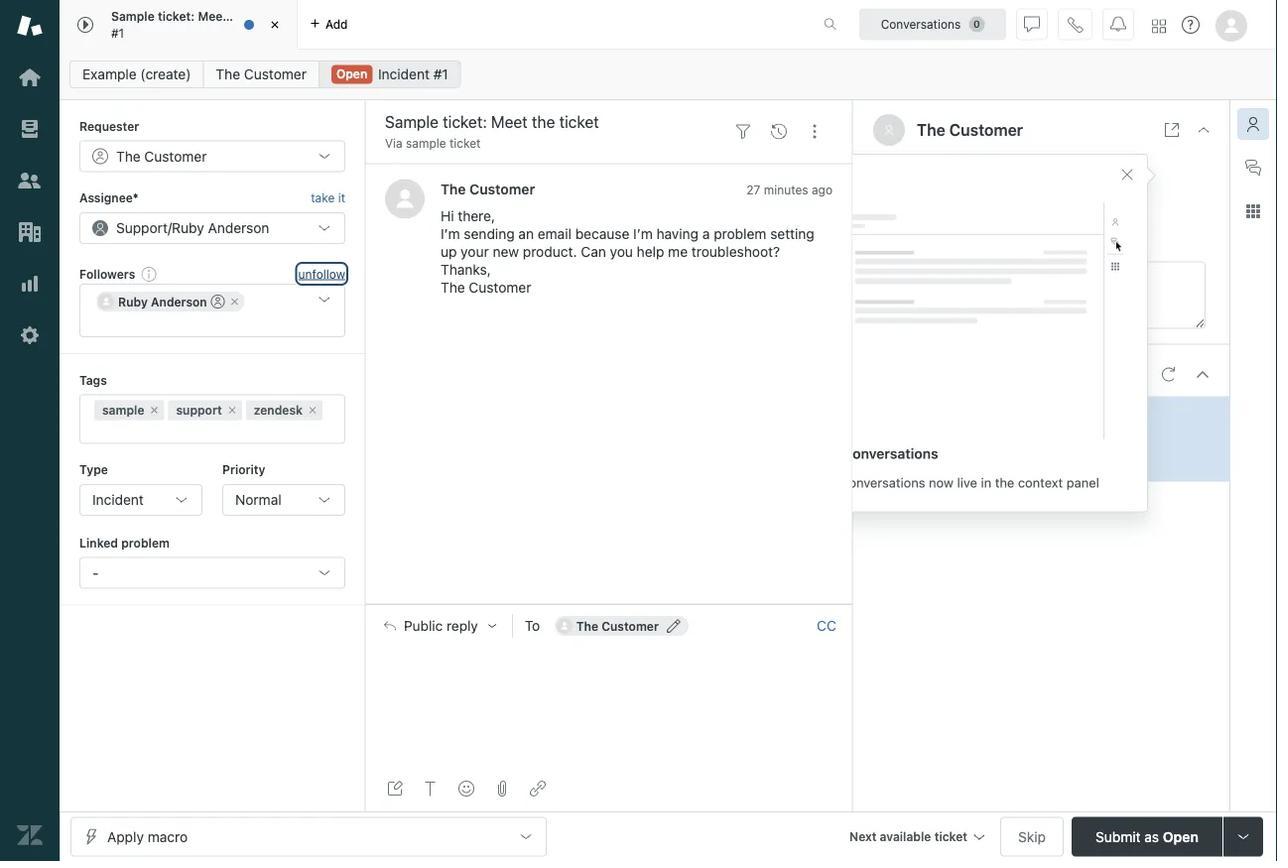Task type: describe. For each thing, give the bounding box(es) containing it.
ticket for next available ticket
[[935, 831, 968, 844]]

now
[[929, 476, 954, 491]]

next available ticket button
[[841, 818, 993, 860]]

linked problem
[[79, 536, 170, 550]]

add link (cmd k) image
[[530, 781, 546, 797]]

troubleshoot?
[[692, 244, 781, 260]]

secondary element
[[60, 55, 1278, 94]]

filter image
[[736, 124, 752, 140]]

reporting image
[[17, 271, 43, 297]]

ticket:
[[158, 10, 195, 23]]

english
[[967, 231, 1013, 248]]

0 horizontal spatial problem
[[121, 536, 170, 550]]

zendesk products image
[[1153, 19, 1167, 33]]

-
[[92, 565, 99, 581]]

1 i'm from the left
[[441, 226, 460, 242]]

customer up there,
[[470, 181, 535, 197]]

zendesk
[[254, 404, 303, 418]]

support / ruby anderson
[[116, 220, 270, 236]]

hi there, i'm sending an email because i'm having a problem setting up your new product. can you help me troubleshoot? thanks, the customer
[[441, 208, 815, 296]]

admin image
[[17, 323, 43, 349]]

context
[[1019, 476, 1064, 491]]

reply
[[447, 618, 478, 634]]

anderson inside option
[[151, 295, 207, 309]]

take it button
[[311, 188, 346, 208]]

ago for 27 minutes ago status
[[978, 432, 999, 446]]

/
[[168, 220, 172, 236]]

via sample ticket
[[385, 137, 481, 150]]

customer inside requester element
[[144, 148, 207, 164]]

#1 inside sample ticket: meet the ticket #1
[[111, 26, 124, 40]]

take it
[[311, 191, 346, 205]]

1 horizontal spatial the
[[996, 476, 1015, 491]]

side conversations
[[812, 446, 939, 462]]

zendesk support image
[[17, 13, 43, 39]]

the inside sample ticket: meet the ticket #1
[[231, 10, 250, 23]]

the customer down hide composer icon
[[577, 619, 659, 633]]

product.
[[523, 244, 577, 260]]

button displays agent's chat status as invisible. image
[[1025, 16, 1041, 32]]

get started image
[[17, 65, 43, 90]]

having
[[657, 226, 699, 242]]

customer@example.com button
[[854, 160, 1230, 192]]

support
[[116, 220, 168, 236]]

the inside secondary element
[[216, 66, 240, 82]]

the customer link inside secondary element
[[203, 61, 320, 88]]

sample ticket: meet the ticket #1
[[111, 10, 286, 40]]

customer@example.com
[[967, 168, 1125, 184]]

close image inside tabs tab list
[[265, 15, 285, 35]]

incident button
[[79, 485, 203, 516]]

conversations button
[[860, 8, 1007, 40]]

minutes for 27 minutes ago
[[764, 183, 809, 197]]

add
[[326, 17, 348, 31]]

up
[[441, 244, 457, 260]]

draft mode image
[[387, 781, 403, 797]]

insert emojis image
[[459, 781, 475, 797]]

0 horizontal spatial remove image
[[148, 405, 160, 417]]

avatar image
[[385, 179, 425, 219]]

the right customer@example.com image
[[577, 619, 599, 633]]

add button
[[298, 0, 360, 49]]

the customer up there,
[[441, 181, 535, 197]]

remove image for zendesk
[[307, 405, 319, 417]]

a
[[703, 226, 710, 242]]

(united
[[1017, 231, 1065, 248]]

the up hi
[[441, 181, 466, 197]]

info on adding followers image
[[141, 266, 157, 282]]

(create)
[[140, 66, 191, 82]]

27 minutes ago text field
[[747, 183, 833, 197]]

open inside secondary element
[[336, 67, 368, 81]]

thanks,
[[441, 262, 491, 278]]

side for side conversations now live in the context panel
[[812, 476, 839, 491]]

linked problem element
[[79, 557, 346, 589]]

rubyanndersson@gmail.com image
[[98, 294, 114, 310]]

new
[[493, 244, 519, 260]]

hide composer image
[[601, 597, 617, 612]]

notes
[[874, 263, 912, 280]]

cc
[[817, 618, 837, 634]]

macro
[[148, 829, 188, 845]]

sample
[[111, 10, 155, 23]]

english (united states)
[[967, 231, 1114, 248]]

incident for incident #1
[[378, 66, 430, 82]]

1 vertical spatial open
[[1164, 829, 1199, 845]]

conversations for side conversations
[[845, 446, 939, 462]]

live
[[958, 476, 978, 491]]

skip
[[1019, 829, 1047, 845]]

unfollow button
[[298, 265, 346, 283]]

customer down hide composer icon
[[602, 619, 659, 633]]

customer@example.com image
[[557, 618, 573, 634]]

normal button
[[222, 485, 346, 516]]

email
[[538, 226, 572, 242]]

1 vertical spatial close image
[[1196, 122, 1212, 138]]

2 i'm from the left
[[634, 226, 653, 242]]

support
[[176, 404, 222, 418]]

you
[[610, 244, 633, 260]]

minutes for 27 minutes ago status
[[930, 432, 974, 446]]

public reply
[[404, 618, 478, 634]]

type
[[79, 463, 108, 477]]

me
[[668, 244, 688, 260]]

the customer inside secondary element
[[216, 66, 307, 82]]

27 minutes ago text field
[[912, 432, 999, 446]]

public
[[404, 618, 443, 634]]

because
[[576, 226, 630, 242]]

main element
[[0, 0, 60, 862]]

requester element
[[79, 140, 346, 172]]

conversations
[[881, 17, 961, 31]]

there,
[[458, 208, 495, 224]]

available
[[880, 831, 932, 844]]

panel
[[1067, 476, 1100, 491]]

local time
[[874, 200, 939, 216]]

customer up the "customer@example.com" button
[[950, 121, 1024, 140]]



Task type: vqa. For each thing, say whether or not it's contained in the screenshot.
Ruby in the option
yes



Task type: locate. For each thing, give the bounding box(es) containing it.
customer context image
[[1246, 116, 1262, 132]]

take
[[311, 191, 335, 205]]

0 horizontal spatial sample
[[102, 404, 144, 418]]

add attachment image
[[494, 781, 510, 797]]

the customer down meet
[[216, 66, 307, 82]]

1 vertical spatial anderson
[[151, 295, 207, 309]]

Subject field
[[381, 110, 722, 134]]

views image
[[17, 116, 43, 142]]

0 vertical spatial sample
[[406, 137, 446, 150]]

sample right via
[[406, 137, 446, 150]]

tags
[[79, 374, 107, 387]]

#1 down sample
[[111, 26, 124, 40]]

apply macro
[[107, 829, 188, 845]]

1 vertical spatial 27
[[912, 432, 926, 446]]

assignee*
[[79, 191, 139, 205]]

side for side conversations
[[812, 446, 842, 462]]

hi
[[441, 208, 454, 224]]

incident inside popup button
[[92, 492, 144, 508]]

customer down add dropdown button
[[244, 66, 307, 82]]

minutes up setting
[[764, 183, 809, 197]]

ticket for via sample ticket
[[450, 137, 481, 150]]

get help image
[[1183, 16, 1200, 34]]

organizations image
[[17, 219, 43, 245]]

2 side from the top
[[812, 476, 839, 491]]

view more details image
[[1165, 122, 1181, 138]]

anderson inside assignee* element
[[208, 220, 270, 236]]

ticket right meet
[[253, 10, 286, 23]]

1 horizontal spatial ruby
[[172, 220, 204, 236]]

remove image right support
[[226, 405, 238, 417]]

1 vertical spatial #1
[[434, 66, 449, 82]]

the down thanks,
[[441, 279, 465, 296]]

notifications image
[[1111, 16, 1127, 32]]

format text image
[[423, 781, 439, 797]]

sample
[[406, 137, 446, 150], [102, 404, 144, 418]]

#1 inside secondary element
[[434, 66, 449, 82]]

remove image right user is an agent image
[[229, 296, 241, 308]]

ticket actions image
[[807, 124, 823, 140]]

0 horizontal spatial the customer link
[[203, 61, 320, 88]]

incident for incident
[[92, 492, 144, 508]]

1 horizontal spatial close image
[[1196, 122, 1212, 138]]

customers image
[[17, 168, 43, 194]]

it
[[338, 191, 346, 205]]

the down sample ticket: meet the ticket #1
[[216, 66, 240, 82]]

remove image for support
[[226, 405, 238, 417]]

sample down the tags
[[102, 404, 144, 418]]

example (create)
[[82, 66, 191, 82]]

status
[[912, 454, 950, 468]]

skip button
[[1001, 818, 1064, 857]]

the customer inside requester element
[[116, 148, 207, 164]]

ago up 'in'
[[978, 432, 999, 446]]

tab
[[60, 0, 298, 50]]

conversations
[[845, 446, 939, 462], [842, 476, 926, 491]]

incident inside secondary element
[[378, 66, 430, 82]]

in
[[982, 476, 992, 491]]

customer
[[244, 66, 307, 82], [950, 121, 1024, 140], [144, 148, 207, 164], [470, 181, 535, 197], [469, 279, 532, 296], [602, 619, 659, 633]]

as
[[1145, 829, 1160, 845]]

27 for 27 minutes ago status
[[912, 432, 926, 446]]

problem inside hi there, i'm sending an email because i'm having a problem setting up your new product. can you help me troubleshoot? thanks, the customer
[[714, 226, 767, 242]]

1 vertical spatial ruby
[[118, 295, 148, 309]]

1 vertical spatial remove image
[[148, 405, 160, 417]]

1 vertical spatial sample
[[102, 404, 144, 418]]

via
[[385, 137, 403, 150]]

0 horizontal spatial #1
[[111, 26, 124, 40]]

2 horizontal spatial ticket
[[935, 831, 968, 844]]

1 vertical spatial the
[[996, 476, 1015, 491]]

priority
[[222, 463, 265, 477]]

submit
[[1096, 829, 1141, 845]]

ticket right via
[[450, 137, 481, 150]]

public reply button
[[366, 606, 512, 647]]

0 vertical spatial the
[[231, 10, 250, 23]]

remove image
[[226, 405, 238, 417], [307, 405, 319, 417]]

zendesk image
[[17, 823, 43, 849]]

conversations down side conversations
[[842, 476, 926, 491]]

customer down new
[[469, 279, 532, 296]]

0 vertical spatial side
[[812, 446, 842, 462]]

1 horizontal spatial the customer link
[[441, 181, 535, 197]]

0 horizontal spatial ago
[[812, 183, 833, 197]]

0 vertical spatial ticket
[[253, 10, 286, 23]]

followers element
[[79, 284, 346, 338]]

2 remove image from the left
[[307, 405, 319, 417]]

your
[[461, 244, 489, 260]]

#1 down tabs tab list
[[434, 66, 449, 82]]

i'm up help
[[634, 226, 653, 242]]

local
[[874, 200, 908, 216]]

1 horizontal spatial remove image
[[307, 405, 319, 417]]

assignee* element
[[79, 212, 346, 244]]

close image right view more details icon
[[1196, 122, 1212, 138]]

conversations up now
[[845, 446, 939, 462]]

ticket inside dropdown button
[[935, 831, 968, 844]]

incident #1
[[378, 66, 449, 82]]

1 vertical spatial ticket
[[450, 137, 481, 150]]

anderson right /
[[208, 220, 270, 236]]

the down requester
[[116, 148, 141, 164]]

setting
[[771, 226, 815, 242]]

incident
[[378, 66, 430, 82], [92, 492, 144, 508]]

sending
[[464, 226, 515, 242]]

minutes
[[764, 183, 809, 197], [930, 432, 974, 446]]

customer inside secondary element
[[244, 66, 307, 82]]

example
[[82, 66, 137, 82]]

events image
[[772, 124, 787, 140]]

next available ticket
[[850, 831, 968, 844]]

customer up /
[[144, 148, 207, 164]]

#1
[[111, 26, 124, 40], [434, 66, 449, 82]]

meet
[[198, 10, 227, 23]]

cc button
[[817, 617, 837, 635]]

anderson left user is an agent image
[[151, 295, 207, 309]]

ruby inside option
[[118, 295, 148, 309]]

Public reply composer text field
[[375, 647, 844, 689]]

1 horizontal spatial i'm
[[634, 226, 653, 242]]

ago inside 27 minutes ago status
[[978, 432, 999, 446]]

ago up setting
[[812, 183, 833, 197]]

0 horizontal spatial minutes
[[764, 183, 809, 197]]

1 vertical spatial ago
[[978, 432, 999, 446]]

user is an agent image
[[211, 295, 225, 309]]

1 vertical spatial minutes
[[930, 432, 974, 446]]

user image
[[884, 124, 896, 136], [886, 125, 894, 136]]

i'm up up
[[441, 226, 460, 242]]

next
[[850, 831, 877, 844]]

incident down tabs tab list
[[378, 66, 430, 82]]

0 horizontal spatial close image
[[265, 15, 285, 35]]

27 up status
[[912, 432, 926, 446]]

ticket right "available" on the right bottom of page
[[935, 831, 968, 844]]

ruby
[[172, 220, 204, 236], [118, 295, 148, 309]]

1 vertical spatial conversations
[[842, 476, 926, 491]]

example (create) button
[[70, 61, 204, 88]]

incident down type
[[92, 492, 144, 508]]

ticket
[[253, 10, 286, 23], [450, 137, 481, 150], [935, 831, 968, 844]]

the customer link up there,
[[441, 181, 535, 197]]

0 vertical spatial open
[[336, 67, 368, 81]]

0 vertical spatial incident
[[378, 66, 430, 82]]

side conversations now live in the context panel
[[812, 476, 1100, 491]]

1 vertical spatial the customer link
[[441, 181, 535, 197]]

edit user image
[[667, 619, 681, 633]]

1 side from the top
[[812, 446, 842, 462]]

tab containing sample ticket: meet the ticket
[[60, 0, 298, 50]]

ticket inside sample ticket: meet the ticket #1
[[253, 10, 286, 23]]

0 horizontal spatial ticket
[[253, 10, 286, 23]]

requester
[[79, 119, 139, 133]]

1 horizontal spatial sample
[[406, 137, 446, 150]]

0 horizontal spatial remove image
[[226, 405, 238, 417]]

0 vertical spatial ago
[[812, 183, 833, 197]]

open down add
[[336, 67, 368, 81]]

1 horizontal spatial anderson
[[208, 220, 270, 236]]

the
[[231, 10, 250, 23], [996, 476, 1015, 491]]

minutes up status
[[930, 432, 974, 446]]

remove image
[[229, 296, 241, 308], [148, 405, 160, 417]]

can
[[581, 244, 606, 260]]

0 horizontal spatial i'm
[[441, 226, 460, 242]]

ago
[[812, 183, 833, 197], [978, 432, 999, 446]]

1 vertical spatial incident
[[92, 492, 144, 508]]

submit as open
[[1096, 829, 1199, 845]]

customer inside hi there, i'm sending an email because i'm having a problem setting up your new product. can you help me troubleshoot? thanks, the customer
[[469, 279, 532, 296]]

time
[[912, 200, 939, 216]]

1 horizontal spatial remove image
[[229, 296, 241, 308]]

0 vertical spatial ruby
[[172, 220, 204, 236]]

remove image left support
[[148, 405, 160, 417]]

tabs tab list
[[60, 0, 803, 50]]

1 horizontal spatial ago
[[978, 432, 999, 446]]

to
[[525, 618, 540, 634]]

0 horizontal spatial anderson
[[151, 295, 207, 309]]

open right as
[[1164, 829, 1199, 845]]

ruby right rubyanndersson@gmail.com image on the left
[[118, 295, 148, 309]]

0 horizontal spatial ruby
[[118, 295, 148, 309]]

close image
[[265, 15, 285, 35], [1196, 122, 1212, 138]]

1 vertical spatial side
[[812, 476, 839, 491]]

0 horizontal spatial open
[[336, 67, 368, 81]]

27 inside 27 minutes ago status
[[912, 432, 926, 446]]

the customer down requester
[[116, 148, 207, 164]]

ago for 27 minutes ago
[[812, 183, 833, 197]]

the right meet
[[231, 10, 250, 23]]

apply
[[107, 829, 144, 845]]

27 for 27 minutes ago
[[747, 183, 761, 197]]

1 horizontal spatial open
[[1164, 829, 1199, 845]]

the customer link down meet
[[203, 61, 320, 88]]

0 vertical spatial problem
[[714, 226, 767, 242]]

the up time
[[917, 121, 946, 140]]

conversations for side conversations now live in the context panel
[[842, 476, 926, 491]]

1 horizontal spatial 27
[[912, 432, 926, 446]]

0 horizontal spatial the
[[231, 10, 250, 23]]

followers
[[79, 267, 135, 281]]

0 vertical spatial anderson
[[208, 220, 270, 236]]

close image left add dropdown button
[[265, 15, 285, 35]]

2 vertical spatial ticket
[[935, 831, 968, 844]]

0 vertical spatial close image
[[265, 15, 285, 35]]

states)
[[1068, 231, 1114, 248]]

0 vertical spatial #1
[[111, 26, 124, 40]]

the inside hi there, i'm sending an email because i'm having a problem setting up your new product. can you help me troubleshoot? thanks, the customer
[[441, 279, 465, 296]]

the customer up the "customer@example.com" button
[[917, 121, 1024, 140]]

1 remove image from the left
[[226, 405, 238, 417]]

1 horizontal spatial minutes
[[930, 432, 974, 446]]

the customer link
[[203, 61, 320, 88], [441, 181, 535, 197]]

help
[[637, 244, 665, 260]]

displays possible ticket submission types image
[[1236, 830, 1252, 845]]

unfollow
[[298, 267, 346, 281]]

apps image
[[1246, 204, 1262, 219]]

problem down incident popup button
[[121, 536, 170, 550]]

1 horizontal spatial #1
[[434, 66, 449, 82]]

1 horizontal spatial ticket
[[450, 137, 481, 150]]

the inside requester element
[[116, 148, 141, 164]]

remove image right zendesk
[[307, 405, 319, 417]]

normal
[[235, 492, 282, 508]]

ruby anderson
[[118, 295, 207, 309]]

linked
[[79, 536, 118, 550]]

an
[[519, 226, 534, 242]]

0 vertical spatial the customer link
[[203, 61, 320, 88]]

i'm
[[441, 226, 460, 242], [634, 226, 653, 242]]

ruby right support
[[172, 220, 204, 236]]

0 vertical spatial conversations
[[845, 446, 939, 462]]

27 minutes ago status
[[912, 432, 999, 468]]

the right 'in'
[[996, 476, 1015, 491]]

ruby inside assignee* element
[[172, 220, 204, 236]]

1 horizontal spatial incident
[[378, 66, 430, 82]]

language
[[874, 231, 937, 248]]

Add user notes text field
[[967, 262, 1206, 329]]

1 vertical spatial problem
[[121, 536, 170, 550]]

ruby anderson option
[[96, 292, 245, 312]]

27 down filter icon
[[747, 183, 761, 197]]

1 horizontal spatial problem
[[714, 226, 767, 242]]

0 vertical spatial minutes
[[764, 183, 809, 197]]

problem
[[714, 226, 767, 242], [121, 536, 170, 550]]

0 vertical spatial remove image
[[229, 296, 241, 308]]

0 horizontal spatial 27
[[747, 183, 761, 197]]

minutes inside 27 minutes ago status
[[930, 432, 974, 446]]

0 vertical spatial 27
[[747, 183, 761, 197]]

0 horizontal spatial incident
[[92, 492, 144, 508]]

27 minutes ago
[[747, 183, 833, 197]]

problem up troubleshoot?
[[714, 226, 767, 242]]



